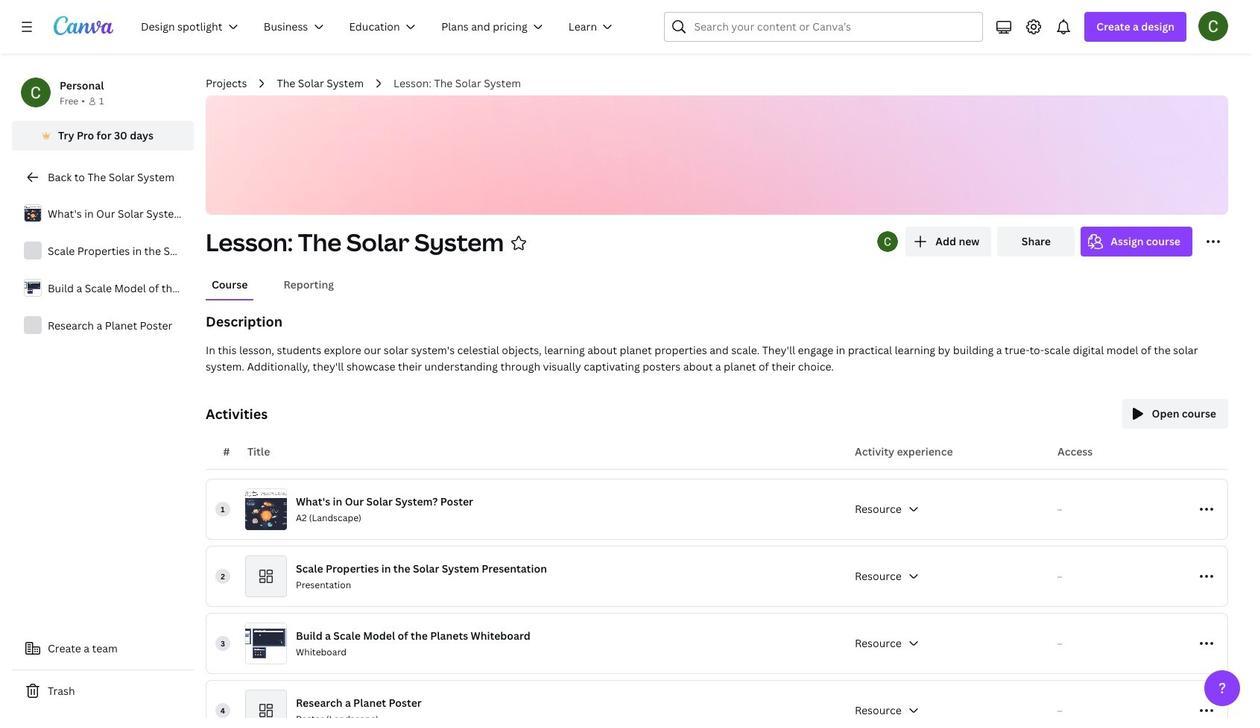 Task type: describe. For each thing, give the bounding box(es) containing it.
christina overa image
[[1199, 11, 1229, 41]]

1 row from the top
[[207, 480, 1228, 539]]

2 row from the top
[[207, 547, 1228, 606]]

4 row from the top
[[207, 681, 1228, 718]]



Task type: vqa. For each thing, say whether or not it's contained in the screenshot.
the All the tools for your team From social posts to internal comms or full-scale campaigns, with Canva, your team has all the tools they need to create impactful content together. The approval process is already built in so you can share work, add comments, and get approval in real-time. Publish and access insights directly from the platform. Then store your assets, projects, or uploads in shareable folders for your teams to access and update down the track.
no



Task type: locate. For each thing, give the bounding box(es) containing it.
Search search field
[[695, 13, 954, 41]]

None search field
[[665, 12, 984, 42]]

row
[[207, 480, 1228, 539], [207, 547, 1228, 606], [207, 614, 1228, 673], [207, 681, 1228, 718]]

3 row from the top
[[207, 614, 1228, 673]]

list
[[12, 198, 194, 342]]

top level navigation element
[[131, 12, 629, 42]]



